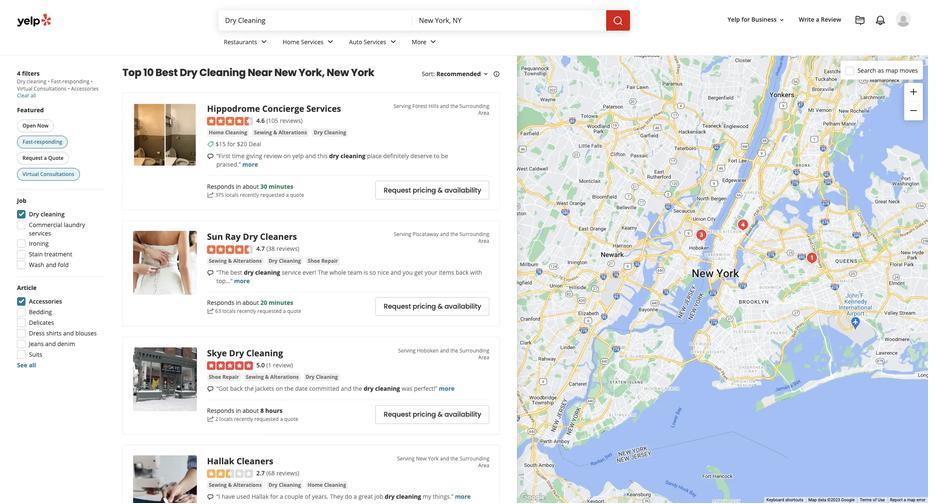 Task type: describe. For each thing, give the bounding box(es) containing it.
cleaning left service in the left bottom of the page
[[255, 268, 280, 277]]

sewing & alterations link down 5.0 (1 review)
[[244, 373, 301, 382]]

wash
[[29, 261, 44, 269]]

dry down the (68
[[269, 482, 278, 489]]

request for responds in about 8 hours
[[384, 410, 411, 420]]

stain treatment
[[29, 250, 72, 258]]

google
[[842, 498, 855, 503]]

2.7 (68 reviews)
[[257, 469, 300, 477]]

the inside the 'serving new york and the surrounding area'
[[451, 455, 459, 462]]

best
[[156, 66, 178, 80]]

surrounding inside serving piscataway and the surrounding area
[[460, 231, 490, 238]]

request pricing & availability button for sun ray dry cleaners
[[376, 297, 490, 316]]

hoboken
[[417, 347, 439, 354]]

home cleaning for the bottommost home cleaning link "home cleaning" button
[[308, 482, 346, 489]]

"i have used hallak for a couple of years. they do a great job dry cleaning my things." more
[[217, 493, 471, 501]]

services down york,
[[307, 103, 341, 114]]

search image
[[613, 16, 624, 26]]

a right the write
[[817, 16, 820, 24]]

ray
[[225, 231, 241, 243]]

the right committed
[[353, 385, 362, 393]]

cleaning up $15 for $20 deal at the left of the page
[[225, 129, 247, 136]]

in for ray
[[236, 299, 241, 307]]

dry cleaning link up this
[[312, 129, 348, 137]]

search as map moves
[[858, 66, 919, 74]]

so
[[370, 268, 376, 277]]

sewing & alterations link down "2.7 star rating" image
[[207, 481, 264, 490]]

and inside service ever! the whole team is so nice and you get your items back with top..."
[[391, 268, 401, 277]]

63 locals recently requested a quote
[[215, 308, 301, 315]]

they
[[330, 493, 344, 501]]

fast-responding
[[23, 138, 62, 146]]

for for $15
[[227, 140, 236, 148]]

cleaning up couple
[[279, 482, 301, 489]]

cleaning up service in the left bottom of the page
[[279, 257, 301, 265]]

1 horizontal spatial new
[[327, 66, 349, 80]]

alterations up "the best dry cleaning
[[233, 257, 262, 265]]

piscataway
[[413, 231, 439, 238]]

get
[[415, 268, 423, 277]]

york inside the 'serving new york and the surrounding area'
[[428, 455, 439, 462]]

alterations up used
[[233, 482, 262, 489]]

virtual inside the 4 filters dry cleaning • fast-responding • virtual consultations • accessories clear all
[[17, 85, 33, 92]]

near
[[248, 66, 273, 80]]

and up denim
[[63, 329, 74, 337]]

and down shirts
[[45, 340, 56, 348]]

1 vertical spatial home cleaning link
[[306, 481, 348, 490]]

sewing for the sewing & alterations link below 4.6 (105 reviews)
[[254, 129, 272, 136]]

sort:
[[422, 70, 435, 78]]

dry cleaning link down 2.7 (68 reviews)
[[267, 481, 303, 490]]

1 request pricing & availability button from the top
[[376, 181, 490, 200]]

dry up date
[[306, 374, 315, 381]]

30
[[261, 183, 267, 191]]

pricing for skye dry cleaning
[[413, 410, 436, 420]]

user actions element
[[721, 11, 924, 63]]

skye dry cleaning image
[[133, 348, 197, 411]]

the left date
[[285, 385, 294, 393]]

see
[[17, 361, 27, 369]]

service
[[282, 268, 301, 277]]

now
[[37, 122, 49, 129]]

sewing & alterations button down 5.0 (1 review)
[[244, 373, 301, 382]]

responds for sun
[[207, 299, 234, 307]]

request a quote button
[[17, 152, 69, 165]]

you
[[403, 268, 413, 277]]

report a map error
[[891, 498, 926, 503]]

availability for skye dry cleaning
[[445, 410, 482, 420]]

the
[[318, 268, 328, 277]]

dry up this
[[314, 129, 323, 136]]

1 horizontal spatial hallak
[[252, 493, 269, 501]]

shoe for shoe repair link to the left
[[209, 374, 221, 381]]

dry cleaning button for dry cleaning link underneath 2.7 (68 reviews)
[[267, 481, 303, 490]]

dry cleaning button for dry cleaning link over committed
[[304, 373, 340, 382]]

request for responds in about 20 minutes
[[384, 302, 411, 312]]

alterations down 4.6 (105 reviews)
[[279, 129, 307, 136]]

more down giving
[[243, 161, 258, 169]]

5.0 (1 review)
[[257, 361, 293, 369]]

4 filters dry cleaning • fast-responding • virtual consultations • accessories clear all
[[17, 69, 99, 99]]

sewing & alterations for sewing & alterations button underneath 5.0 (1 review)
[[246, 374, 299, 381]]

request pricing & availability for skye dry cleaning
[[384, 410, 482, 420]]

repair for the top shoe repair link
[[322, 257, 338, 265]]

0 horizontal spatial •
[[48, 78, 50, 85]]

fast-responding button
[[17, 136, 68, 149]]

group containing article
[[14, 284, 106, 370]]

serving hoboken and the surrounding area
[[398, 347, 490, 361]]

deal
[[249, 140, 261, 148]]

yelp
[[293, 152, 304, 160]]

map data ©2023 google
[[809, 498, 855, 503]]

review)
[[273, 361, 293, 369]]

cleaning inside the 4 filters dry cleaning • fast-responding • virtual consultations • accessories clear all
[[27, 78, 47, 85]]

great
[[359, 493, 373, 501]]

0 horizontal spatial shoe repair link
[[207, 373, 241, 382]]

about for cleaning
[[243, 407, 259, 415]]

write a review
[[800, 16, 842, 24]]

restaurants link
[[217, 31, 276, 55]]

treatment
[[44, 250, 72, 258]]

more link down giving
[[243, 161, 258, 169]]

request pricing & availability button for skye dry cleaning
[[376, 405, 490, 424]]

Find text field
[[225, 16, 406, 25]]

a right do
[[354, 493, 357, 501]]

a down responds in about 20 minutes
[[283, 308, 286, 315]]

cleaning up this
[[324, 129, 346, 136]]

job
[[17, 197, 26, 205]]

and right committed
[[341, 385, 352, 393]]

map for moves
[[886, 66, 899, 74]]

open now
[[23, 122, 49, 129]]

and down stain treatment on the left of the page
[[46, 261, 56, 269]]

the inside serving piscataway and the surrounding area
[[451, 231, 459, 238]]

top 10 best dry cleaning near new york, new york
[[123, 66, 375, 80]]

commercial
[[29, 221, 62, 229]]

2 vertical spatial for
[[270, 493, 279, 501]]

hippodrome concierge services
[[207, 103, 341, 114]]

things."
[[433, 493, 454, 501]]

dry cleaning up service in the left bottom of the page
[[269, 257, 301, 265]]

article
[[17, 284, 37, 292]]

business categories element
[[217, 31, 912, 55]]

0 vertical spatial recently
[[240, 191, 259, 199]]

dry right best
[[244, 268, 254, 277]]

24 chevron down v2 image
[[429, 37, 439, 47]]

york,
[[299, 66, 325, 80]]

notifications image
[[876, 15, 886, 26]]

a down responds in about 30 minutes
[[286, 191, 289, 199]]

0 vertical spatial locals
[[225, 191, 239, 199]]

dry up commercial
[[29, 210, 39, 218]]

16 speech v2 image for hallak
[[207, 494, 214, 501]]

Near text field
[[419, 16, 600, 25]]

0 vertical spatial requested
[[261, 191, 285, 199]]

serving for cleaning
[[398, 347, 416, 354]]

2 horizontal spatial •
[[91, 78, 93, 85]]

serving new york and the surrounding area
[[397, 455, 490, 469]]

group containing job
[[14, 197, 106, 272]]

more link for cleaners
[[455, 493, 471, 501]]

"got
[[217, 385, 229, 393]]

this
[[318, 152, 328, 160]]

skye dry cleaning image
[[693, 227, 710, 244]]

christina o. image
[[897, 11, 912, 27]]

4.7
[[257, 245, 265, 253]]

report a map error link
[[891, 498, 926, 503]]

filters
[[22, 69, 40, 77]]

recommended button
[[437, 70, 490, 78]]

24 chevron down v2 image for auto services
[[388, 37, 399, 47]]

5 star rating image
[[207, 362, 253, 370]]

cleaning up commercial
[[41, 210, 65, 218]]

map region
[[499, 55, 929, 503]]

hallak cleaners link
[[207, 456, 274, 467]]

surrounding inside the 'serving new york and the surrounding area'
[[460, 455, 490, 462]]

concierge
[[262, 103, 304, 114]]

on for jackets
[[276, 385, 283, 393]]

reviews) for dry
[[277, 245, 300, 253]]

responds for skye
[[207, 407, 234, 415]]

is
[[364, 268, 368, 277]]

0 vertical spatial shoe repair link
[[306, 257, 340, 265]]

responds in about 8 hours
[[207, 407, 283, 415]]

cleaning left place at the top of the page
[[341, 152, 366, 160]]

shoe repair for shoe repair link to the left
[[209, 374, 239, 381]]

zoom in image
[[909, 87, 920, 97]]

(38
[[267, 245, 275, 253]]

giving
[[246, 152, 262, 160]]

the inside serving forest hills and the surrounding area
[[451, 103, 459, 110]]

a left couple
[[280, 493, 283, 501]]

0 horizontal spatial of
[[305, 493, 311, 501]]

alterations down review)
[[270, 374, 299, 381]]

dry down (38
[[269, 257, 278, 265]]

service ever! the whole team is so nice and you get your items back with top..."
[[217, 268, 483, 285]]

cleaning up committed
[[316, 374, 338, 381]]

yelp
[[728, 16, 741, 24]]

hippodrome concierge services link
[[207, 103, 341, 114]]

on for review
[[284, 152, 291, 160]]

accessories inside the 4 filters dry cleaning • fast-responding • virtual consultations • accessories clear all
[[71, 85, 99, 92]]

1 in from the top
[[236, 183, 241, 191]]

cleaning up they
[[324, 482, 346, 489]]

hallak cleaners image
[[133, 456, 197, 503]]

0 horizontal spatial back
[[230, 385, 243, 393]]

sun ray dry cleaners link
[[207, 231, 297, 243]]

1 16 speech v2 image from the top
[[207, 153, 214, 160]]

error
[[917, 498, 926, 503]]

dry right this
[[329, 152, 339, 160]]

keyboard shortcuts
[[767, 498, 804, 503]]

1 availability from the top
[[445, 185, 482, 195]]

services
[[29, 229, 51, 237]]

couple
[[285, 493, 304, 501]]

16 chevron down v2 image for recommended
[[483, 71, 490, 77]]

0 horizontal spatial new
[[275, 66, 297, 80]]

reviews) for services
[[280, 117, 303, 125]]

time
[[232, 152, 245, 160]]

ever!
[[303, 268, 317, 277]]

cleaning left my
[[397, 493, 422, 501]]

all inside the 4 filters dry cleaning • fast-responding • virtual consultations • accessories clear all
[[31, 92, 36, 99]]

to
[[434, 152, 440, 160]]

area inside serving piscataway and the surrounding area
[[479, 238, 490, 245]]

map for error
[[908, 498, 916, 503]]

your
[[425, 268, 438, 277]]

shirts
[[46, 329, 62, 337]]

sewing & alterations button up best
[[207, 257, 264, 265]]

cleaning up the 5.0
[[246, 348, 283, 359]]

dry cleaning down 2.7 (68 reviews)
[[269, 482, 301, 489]]

sewing & alterations for sewing & alterations button on top of best
[[209, 257, 262, 265]]

63
[[215, 308, 221, 315]]

4.6 (105 reviews)
[[257, 117, 303, 125]]

request a quote
[[23, 154, 64, 162]]

dry up 4.7
[[243, 231, 258, 243]]

top..."
[[217, 277, 233, 285]]

dry cleaning button for dry cleaning link over service in the left bottom of the page
[[267, 257, 303, 265]]

and left this
[[306, 152, 316, 160]]

nice
[[378, 268, 389, 277]]

sewing & alterations link down 4.6 (105 reviews)
[[253, 129, 309, 137]]

dry up 5 star rating image
[[229, 348, 244, 359]]

fast- inside button
[[23, 138, 34, 146]]

dress
[[29, 329, 45, 337]]

commercial laundry services
[[29, 221, 85, 237]]

report
[[891, 498, 903, 503]]

praised."
[[217, 161, 241, 169]]

1 horizontal spatial •
[[68, 85, 70, 92]]

sewing & alterations button down 4.6 (105 reviews)
[[253, 129, 309, 137]]

0 vertical spatial cleaners
[[260, 231, 297, 243]]

top
[[123, 66, 142, 80]]

terms of use link
[[861, 498, 886, 503]]

dry right job
[[385, 493, 395, 501]]

1 request pricing & availability from the top
[[384, 185, 482, 195]]

blouses
[[75, 329, 97, 337]]

dry cleaning link up committed
[[304, 373, 340, 382]]

shoe repair for the top shoe repair link
[[308, 257, 338, 265]]

with
[[471, 268, 483, 277]]



Task type: vqa. For each thing, say whether or not it's contained in the screenshot.
4.3 LINK at the left bottom
no



Task type: locate. For each thing, give the bounding box(es) containing it.
fold
[[58, 261, 69, 269]]

home cleaning button down 4.6 star rating image
[[207, 129, 249, 137]]

request for responds in about 30 minutes
[[384, 185, 411, 195]]

featured group
[[15, 106, 106, 183]]

sewing & alterations button down "2.7 star rating" image
[[207, 481, 264, 490]]

requested down 20
[[258, 308, 282, 315]]

1 vertical spatial locals
[[223, 308, 236, 315]]

1 vertical spatial 16 speech v2 image
[[207, 386, 214, 393]]

1 vertical spatial home cleaning button
[[306, 481, 348, 490]]

serving forest hills and the surrounding area
[[394, 103, 490, 117]]

pricing down deserve
[[413, 185, 436, 195]]

for left couple
[[270, 493, 279, 501]]

serving inside 'serving hoboken and the surrounding area'
[[398, 347, 416, 354]]

2 area from the top
[[479, 238, 490, 245]]

services for home services
[[301, 38, 324, 46]]

1 vertical spatial home cleaning
[[308, 482, 346, 489]]

shoe repair button for the top shoe repair link
[[306, 257, 340, 265]]

0 vertical spatial 16 chevron down v2 image
[[779, 16, 786, 23]]

denim
[[57, 340, 75, 348]]

requested for cleaning
[[255, 416, 279, 423]]

requested down 30
[[261, 191, 285, 199]]

sewing for the sewing & alterations link below "2.7 star rating" image
[[209, 482, 227, 489]]

0 horizontal spatial 24 chevron down v2 image
[[259, 37, 269, 47]]

shoe repair up "got on the left of page
[[209, 374, 239, 381]]

serving inside serving forest hills and the surrounding area
[[394, 103, 411, 110]]

1 horizontal spatial shoe repair link
[[306, 257, 340, 265]]

home down find "text field"
[[283, 38, 300, 46]]

skye dry cleaning
[[207, 348, 283, 359]]

sewing & alterations down 4.6 (105 reviews)
[[254, 129, 307, 136]]

committed
[[309, 385, 340, 393]]

0 horizontal spatial fast-
[[23, 138, 34, 146]]

3 responds from the top
[[207, 407, 234, 415]]

2 vertical spatial request pricing & availability
[[384, 410, 482, 420]]

home cleaning button for top home cleaning link
[[207, 129, 249, 137]]

0 vertical spatial hallak
[[207, 456, 234, 467]]

sewing for the sewing & alterations link underneath 5.0 (1 review)
[[246, 374, 264, 381]]

10
[[144, 66, 154, 80]]

16 speech v2 image down 16 deal v2 icon
[[207, 153, 214, 160]]

2.7 star rating image
[[207, 470, 253, 478]]

hippodrome
[[207, 103, 260, 114]]

about up 2 locals recently requested a quote
[[243, 407, 259, 415]]

my
[[423, 493, 432, 501]]

shoe
[[308, 257, 320, 265], [209, 374, 221, 381]]

0 vertical spatial pricing
[[413, 185, 436, 195]]

1 vertical spatial group
[[14, 197, 106, 272]]

a left the quote
[[44, 154, 47, 162]]

availability for sun ray dry cleaners
[[445, 302, 482, 312]]

more right perfect!"
[[439, 385, 455, 393]]

review
[[822, 16, 842, 24]]

projects image
[[856, 15, 866, 26]]

request pricing & availability down perfect!"
[[384, 410, 482, 420]]

pricing down get
[[413, 302, 436, 312]]

as
[[879, 66, 885, 74]]

consultations inside the 4 filters dry cleaning • fast-responding • virtual consultations • accessories clear all
[[34, 85, 67, 92]]

clear all link
[[17, 92, 36, 99]]

1 vertical spatial in
[[236, 299, 241, 307]]

have
[[222, 493, 235, 501]]

0 vertical spatial back
[[456, 268, 469, 277]]

1 vertical spatial requested
[[258, 308, 282, 315]]

1 16 trending v2 image from the top
[[207, 192, 214, 199]]

accessories
[[71, 85, 99, 92], [29, 297, 62, 306]]

24 chevron down v2 image inside "home services" link
[[326, 37, 336, 47]]

0 vertical spatial quote
[[290, 191, 304, 199]]

date
[[295, 385, 308, 393]]

locals for ray
[[223, 308, 236, 315]]

0 horizontal spatial accessories
[[29, 297, 62, 306]]

request pricing & availability button
[[376, 181, 490, 200], [376, 297, 490, 316], [376, 405, 490, 424]]

repair
[[322, 257, 338, 265], [223, 374, 239, 381]]

3 area from the top
[[479, 354, 490, 361]]

1 vertical spatial repair
[[223, 374, 239, 381]]

write
[[800, 16, 815, 24]]

0 vertical spatial york
[[351, 66, 375, 80]]

about up 375 locals recently requested a quote
[[243, 183, 259, 191]]

0 horizontal spatial repair
[[223, 374, 239, 381]]

3 availability from the top
[[445, 410, 482, 420]]

0 vertical spatial home cleaning button
[[207, 129, 249, 137]]

a down 'hours'
[[280, 416, 283, 423]]

cleaning
[[200, 66, 246, 80], [225, 129, 247, 136], [324, 129, 346, 136], [279, 257, 301, 265], [246, 348, 283, 359], [316, 374, 338, 381], [279, 482, 301, 489], [324, 482, 346, 489]]

1 vertical spatial shoe repair link
[[207, 373, 241, 382]]

1 minutes from the top
[[269, 183, 294, 191]]

recently for cleaning
[[234, 416, 253, 423]]

1 24 chevron down v2 image from the left
[[259, 37, 269, 47]]

2 about from the top
[[243, 299, 259, 307]]

dry cleaning button down 2.7 (68 reviews)
[[267, 481, 303, 490]]

york
[[351, 66, 375, 80], [428, 455, 439, 462]]

24 chevron down v2 image for home services
[[326, 37, 336, 47]]

1 horizontal spatial home cleaning link
[[306, 481, 348, 490]]

none field find
[[225, 16, 406, 25]]

minutes for responds in about 20 minutes
[[269, 299, 294, 307]]

home for the bottommost home cleaning link
[[308, 482, 323, 489]]

1 horizontal spatial home cleaning button
[[306, 481, 348, 490]]

request pricing & availability button down perfect!"
[[376, 405, 490, 424]]

data
[[819, 498, 827, 503]]

sewing & alterations for sewing & alterations button below "2.7 star rating" image
[[209, 482, 262, 489]]

1 horizontal spatial map
[[908, 498, 916, 503]]

sewing & alterations up best
[[209, 257, 262, 265]]

16 speech v2 image
[[207, 153, 214, 160], [207, 386, 214, 393], [207, 494, 214, 501]]

1 vertical spatial all
[[29, 361, 36, 369]]

1 vertical spatial map
[[908, 498, 916, 503]]

375
[[215, 191, 224, 199]]

area inside the 'serving new york and the surrounding area'
[[479, 462, 490, 469]]

2 minutes from the top
[[269, 299, 294, 307]]

home cleaning link
[[207, 129, 249, 137], [306, 481, 348, 490]]

be
[[441, 152, 448, 160]]

24 chevron down v2 image
[[259, 37, 269, 47], [326, 37, 336, 47], [388, 37, 399, 47]]

sun ray dry cleaners image
[[133, 231, 197, 295]]

24 chevron down v2 image for restaurants
[[259, 37, 269, 47]]

dry down 4
[[17, 78, 25, 85]]

hallak up "2.7 star rating" image
[[207, 456, 234, 467]]

suits
[[29, 351, 42, 359]]

2 vertical spatial reviews)
[[277, 469, 300, 477]]

for
[[742, 16, 751, 24], [227, 140, 236, 148], [270, 493, 279, 501]]

home cleaning link down 4.6 star rating image
[[207, 129, 249, 137]]

1 vertical spatial shoe repair
[[209, 374, 239, 381]]

deserve
[[411, 152, 433, 160]]

minutes right 20
[[269, 299, 294, 307]]

0 vertical spatial reviews)
[[280, 117, 303, 125]]

open now button
[[17, 120, 54, 132]]

serving inside the 'serving new york and the surrounding area'
[[397, 455, 415, 462]]

home cleaning down 4.6 star rating image
[[209, 129, 247, 136]]

definitely
[[384, 152, 409, 160]]

2 in from the top
[[236, 299, 241, 307]]

None search field
[[219, 10, 632, 31]]

home services
[[283, 38, 324, 46]]

more link for dry
[[439, 385, 455, 393]]

dry cleaning up committed
[[306, 374, 338, 381]]

1 vertical spatial about
[[243, 299, 259, 307]]

1 vertical spatial home
[[209, 129, 224, 136]]

shoe repair link up "got on the left of page
[[207, 373, 241, 382]]

0 vertical spatial group
[[905, 83, 924, 120]]

1 vertical spatial responds
[[207, 299, 234, 307]]

back inside service ever! the whole team is so nice and you get your items back with top..."
[[456, 268, 469, 277]]

the right 'piscataway'
[[451, 231, 459, 238]]

more right 'things."'
[[455, 493, 471, 501]]

(1
[[267, 361, 272, 369]]

responding inside button
[[34, 138, 62, 146]]

new up my
[[416, 455, 427, 462]]

zoom out image
[[909, 106, 920, 116]]

and inside serving forest hills and the surrounding area
[[440, 103, 449, 110]]

16 deal v2 image
[[207, 141, 214, 148]]

2 vertical spatial quote
[[284, 416, 298, 423]]

1 horizontal spatial shoe repair button
[[306, 257, 340, 265]]

and inside the 'serving new york and the surrounding area'
[[440, 455, 449, 462]]

quote for sun ray dry cleaners
[[287, 308, 301, 315]]

cleaning down restaurants on the top
[[200, 66, 246, 80]]

0 vertical spatial fast-
[[51, 78, 62, 85]]

hallak right used
[[252, 493, 269, 501]]

sewing up "the
[[209, 257, 227, 265]]

1 responds from the top
[[207, 183, 234, 191]]

quote for skye dry cleaning
[[284, 416, 298, 423]]

skye
[[207, 348, 227, 359]]

shoe repair link up the at the bottom left
[[306, 257, 340, 265]]

sewing & alterations for sewing & alterations button under 4.6 (105 reviews)
[[254, 129, 307, 136]]

reviews) right the (68
[[277, 469, 300, 477]]

1 pricing from the top
[[413, 185, 436, 195]]

consultations inside button
[[40, 171, 74, 178]]

4.7 star rating image
[[207, 245, 253, 254]]

3 16 speech v2 image from the top
[[207, 494, 214, 501]]

fast- inside the 4 filters dry cleaning • fast-responding • virtual consultations • accessories clear all
[[51, 78, 62, 85]]

0 vertical spatial shoe repair
[[308, 257, 338, 265]]

dry cleaning button for dry cleaning link on top of this
[[312, 129, 348, 137]]

0 horizontal spatial none field
[[225, 16, 406, 25]]

a right the report
[[905, 498, 907, 503]]

3 surrounding from the top
[[460, 347, 490, 354]]

0 vertical spatial on
[[284, 152, 291, 160]]

hallak cleaners image
[[735, 217, 752, 234]]

1 vertical spatial minutes
[[269, 299, 294, 307]]

the inside 'serving hoboken and the surrounding area'
[[451, 347, 459, 354]]

dress shirts and blouses
[[29, 329, 97, 337]]

request pricing & availability button down to
[[376, 181, 490, 200]]

the up 'things."'
[[451, 455, 459, 462]]

1 area from the top
[[479, 109, 490, 117]]

2 responds from the top
[[207, 299, 234, 307]]

responding
[[62, 78, 90, 85], [34, 138, 62, 146]]

(105
[[267, 117, 279, 125]]

0 vertical spatial shoe
[[308, 257, 320, 265]]

0 vertical spatial map
[[886, 66, 899, 74]]

shoe repair button for shoe repair link to the left
[[207, 373, 241, 382]]

use
[[879, 498, 886, 503]]

3 request pricing & availability button from the top
[[376, 405, 490, 424]]

1 none field from the left
[[225, 16, 406, 25]]

1 horizontal spatial home cleaning
[[308, 482, 346, 489]]

for inside button
[[742, 16, 751, 24]]

16 chevron down v2 image inside recommended dropdown button
[[483, 71, 490, 77]]

3 in from the top
[[236, 407, 241, 415]]

hippodrome concierge services image
[[133, 103, 197, 167]]

4 area from the top
[[479, 462, 490, 469]]

surrounding inside 'serving hoboken and the surrounding area'
[[460, 347, 490, 354]]

2 none field from the left
[[419, 16, 600, 25]]

1 horizontal spatial back
[[456, 268, 469, 277]]

0 horizontal spatial york
[[351, 66, 375, 80]]

reviews)
[[280, 117, 303, 125], [277, 245, 300, 253], [277, 469, 300, 477]]

pricing down perfect!"
[[413, 410, 436, 420]]

and inside serving piscataway and the surrounding area
[[440, 231, 449, 238]]

dry cleaning button
[[312, 129, 348, 137], [267, 257, 303, 265], [304, 373, 340, 382], [267, 481, 303, 490]]

surrounding
[[460, 103, 490, 110], [460, 231, 490, 238], [460, 347, 490, 354], [460, 455, 490, 462]]

recently down responds in about 8 hours
[[234, 416, 253, 423]]

16 speech v2 image for skye
[[207, 386, 214, 393]]

surrounding inside serving forest hills and the surrounding area
[[460, 103, 490, 110]]

perfect!"
[[414, 385, 438, 393]]

(68
[[267, 469, 275, 477]]

0 vertical spatial home
[[283, 38, 300, 46]]

and right 'piscataway'
[[440, 231, 449, 238]]

16 chevron down v2 image
[[779, 16, 786, 23], [483, 71, 490, 77]]

2 request pricing & availability from the top
[[384, 302, 482, 312]]

sewing & alterations down "2.7 star rating" image
[[209, 482, 262, 489]]

serving for dry
[[394, 231, 412, 238]]

0 vertical spatial request pricing & availability
[[384, 185, 482, 195]]

more link
[[243, 161, 258, 169], [234, 277, 250, 285], [439, 385, 455, 393], [455, 493, 471, 501]]

repair down 5 star rating image
[[223, 374, 239, 381]]

on
[[284, 152, 291, 160], [276, 385, 283, 393]]

request inside the featured group
[[23, 154, 43, 162]]

on left 'yelp'
[[284, 152, 291, 160]]

reviews) right (38
[[277, 245, 300, 253]]

dry inside the 4 filters dry cleaning • fast-responding • virtual consultations • accessories clear all
[[17, 78, 25, 85]]

dry left 'was'
[[364, 385, 374, 393]]

and
[[440, 103, 449, 110], [306, 152, 316, 160], [440, 231, 449, 238], [46, 261, 56, 269], [391, 268, 401, 277], [63, 329, 74, 337], [45, 340, 56, 348], [440, 347, 449, 354], [341, 385, 352, 393], [440, 455, 449, 462]]

16 speech v2 image left "got on the left of page
[[207, 386, 214, 393]]

2 pricing from the top
[[413, 302, 436, 312]]

2 availability from the top
[[445, 302, 482, 312]]

4.6
[[257, 117, 265, 125]]

virtual
[[17, 85, 33, 92], [23, 171, 39, 178]]

2 surrounding from the top
[[460, 231, 490, 238]]

dry cleaning button up this
[[312, 129, 348, 137]]

sewing & alterations
[[254, 129, 307, 136], [209, 257, 262, 265], [246, 374, 299, 381], [209, 482, 262, 489]]

about
[[243, 183, 259, 191], [243, 299, 259, 307], [243, 407, 259, 415]]

request pricing & availability for sun ray dry cleaners
[[384, 302, 482, 312]]

availability
[[445, 185, 482, 195], [445, 302, 482, 312], [445, 410, 482, 420]]

0 vertical spatial home cleaning link
[[207, 129, 249, 137]]

2 vertical spatial responds
[[207, 407, 234, 415]]

request pricing & availability button down your
[[376, 297, 490, 316]]

2 16 speech v2 image from the top
[[207, 386, 214, 393]]

1 vertical spatial 16 trending v2 image
[[207, 416, 214, 423]]

4
[[17, 69, 20, 77]]

hallak
[[207, 456, 234, 467], [252, 493, 269, 501]]

0 vertical spatial availability
[[445, 185, 482, 195]]

16 chevron down v2 image inside 'yelp for business' button
[[779, 16, 786, 23]]

16 trending v2 image left 2
[[207, 416, 214, 423]]

0 vertical spatial accessories
[[71, 85, 99, 92]]

shoe up "got on the left of page
[[209, 374, 221, 381]]

4.6 star rating image
[[207, 117, 253, 126]]

0 horizontal spatial map
[[886, 66, 899, 74]]

0 vertical spatial virtual
[[17, 85, 33, 92]]

1 horizontal spatial of
[[874, 498, 877, 503]]

in up 2 locals recently requested a quote
[[236, 407, 241, 415]]

2 vertical spatial home
[[308, 482, 323, 489]]

16 trending v2 image
[[207, 308, 214, 315]]

0 horizontal spatial shoe
[[209, 374, 221, 381]]

serving for services
[[394, 103, 411, 110]]

dry cleaning link up service in the left bottom of the page
[[267, 257, 303, 265]]

2 24 chevron down v2 image from the left
[[326, 37, 336, 47]]

shoe for the top shoe repair link
[[308, 257, 320, 265]]

pricing for sun ray dry cleaners
[[413, 302, 436, 312]]

terms
[[861, 498, 873, 503]]

1 horizontal spatial for
[[270, 493, 279, 501]]

laundry
[[64, 221, 85, 229]]

24 chevron down v2 image inside restaurants link
[[259, 37, 269, 47]]

0 horizontal spatial for
[[227, 140, 236, 148]]

responds in about 20 minutes
[[207, 299, 294, 307]]

home for top home cleaning link
[[209, 129, 224, 136]]

1 horizontal spatial york
[[428, 455, 439, 462]]

2 vertical spatial availability
[[445, 410, 482, 420]]

dry
[[329, 152, 339, 160], [244, 268, 254, 277], [364, 385, 374, 393], [385, 493, 395, 501]]

1 vertical spatial availability
[[445, 302, 482, 312]]

dry right the best
[[180, 66, 198, 80]]

responding inside the 4 filters dry cleaning • fast-responding • virtual consultations • accessories clear all
[[62, 78, 90, 85]]

16 info v2 image
[[494, 71, 500, 77]]

of
[[305, 493, 311, 501], [874, 498, 877, 503]]

more down best
[[234, 277, 250, 285]]

a inside button
[[44, 154, 47, 162]]

24 chevron down v2 image inside the auto services link
[[388, 37, 399, 47]]

map right the as
[[886, 66, 899, 74]]

virtual down request a quote button
[[23, 171, 39, 178]]

sewing & alterations button
[[253, 129, 309, 137], [207, 257, 264, 265], [244, 373, 301, 382], [207, 481, 264, 490]]

cleaning left 'was'
[[375, 385, 400, 393]]

dry
[[180, 66, 198, 80], [17, 78, 25, 85], [314, 129, 323, 136], [29, 210, 39, 218], [243, 231, 258, 243], [269, 257, 278, 265], [229, 348, 244, 359], [306, 374, 315, 381], [269, 482, 278, 489]]

moves
[[900, 66, 919, 74]]

hills
[[429, 103, 439, 110]]

search
[[858, 66, 877, 74]]

restaurants
[[224, 38, 257, 46]]

virtual down 4
[[17, 85, 33, 92]]

16 trending v2 image for responds in about 30 minutes
[[207, 192, 214, 199]]

0 horizontal spatial hallak
[[207, 456, 234, 467]]

area inside 'serving hoboken and the surrounding area'
[[479, 354, 490, 361]]

1 surrounding from the top
[[460, 103, 490, 110]]

requested for dry
[[258, 308, 282, 315]]

1 vertical spatial virtual
[[23, 171, 39, 178]]

area inside serving forest hills and the surrounding area
[[479, 109, 490, 117]]

2 16 trending v2 image from the top
[[207, 416, 214, 423]]

1 horizontal spatial shoe repair
[[308, 257, 338, 265]]

sun
[[207, 231, 223, 243]]

new
[[275, 66, 297, 80], [327, 66, 349, 80], [416, 455, 427, 462]]

services for auto services
[[364, 38, 387, 46]]

for right yelp
[[742, 16, 751, 24]]

new inside the 'serving new york and the surrounding area'
[[416, 455, 427, 462]]

0 horizontal spatial home cleaning link
[[207, 129, 249, 137]]

shoe up the ever!
[[308, 257, 320, 265]]

2 request pricing & availability button from the top
[[376, 297, 490, 316]]

0 vertical spatial home cleaning
[[209, 129, 247, 136]]

1 vertical spatial reviews)
[[277, 245, 300, 253]]

cleaning down filters
[[27, 78, 47, 85]]

years.
[[312, 493, 329, 501]]

and inside 'serving hoboken and the surrounding area'
[[440, 347, 449, 354]]

place
[[367, 152, 382, 160]]

sewing down the 5.0
[[246, 374, 264, 381]]

16 chevron down v2 image left 16 info v2 image
[[483, 71, 490, 77]]

serving piscataway and the surrounding area
[[394, 231, 490, 245]]

all right clear at the left
[[31, 92, 36, 99]]

1 horizontal spatial none field
[[419, 16, 600, 25]]

was
[[402, 385, 413, 393]]

all inside group
[[29, 361, 36, 369]]

0 vertical spatial shoe repair button
[[306, 257, 340, 265]]

google image
[[520, 492, 548, 503]]

1 about from the top
[[243, 183, 259, 191]]

for right the $15 on the top
[[227, 140, 236, 148]]

request down you
[[384, 302, 411, 312]]

minutes for responds in about 30 minutes
[[269, 183, 294, 191]]

0 vertical spatial request pricing & availability button
[[376, 181, 490, 200]]

group
[[905, 83, 924, 120], [14, 197, 106, 272], [14, 284, 106, 370]]

forest
[[413, 103, 428, 110]]

quote down date
[[284, 416, 298, 423]]

sewing & alterations link up best
[[207, 257, 264, 265]]

locals right 63
[[223, 308, 236, 315]]

services right auto
[[364, 38, 387, 46]]

3 request pricing & availability from the top
[[384, 410, 482, 420]]

locals for dry
[[220, 416, 233, 423]]

16 trending v2 image
[[207, 192, 214, 199], [207, 416, 214, 423]]

3 about from the top
[[243, 407, 259, 415]]

16 trending v2 image for responds in about 8 hours
[[207, 416, 214, 423]]

1 vertical spatial accessories
[[29, 297, 62, 306]]

1 vertical spatial shoe
[[209, 374, 221, 381]]

1 vertical spatial for
[[227, 140, 236, 148]]

responds up 63
[[207, 299, 234, 307]]

0 vertical spatial for
[[742, 16, 751, 24]]

None field
[[225, 16, 406, 25], [419, 16, 600, 25]]

4 surrounding from the top
[[460, 455, 490, 462]]

hippodrome concierge services image
[[804, 250, 821, 267]]

sewing for the sewing & alterations link over best
[[209, 257, 227, 265]]

minutes right 30
[[269, 183, 294, 191]]

home cleaning up years.
[[308, 482, 346, 489]]

recently for dry
[[237, 308, 256, 315]]

hallak cleaners
[[207, 456, 274, 467]]

home inside the business categories element
[[283, 38, 300, 46]]

yelp for business button
[[725, 12, 789, 27]]

for for yelp
[[742, 16, 751, 24]]

dry cleaning button up service in the left bottom of the page
[[267, 257, 303, 265]]

0 horizontal spatial home cleaning
[[209, 129, 247, 136]]

map
[[809, 498, 818, 503]]

3 24 chevron down v2 image from the left
[[388, 37, 399, 47]]

home up years.
[[308, 482, 323, 489]]

0 vertical spatial minutes
[[269, 183, 294, 191]]

1 vertical spatial request pricing & availability button
[[376, 297, 490, 316]]

about for dry
[[243, 299, 259, 307]]

more
[[412, 38, 427, 46]]

2 horizontal spatial new
[[416, 455, 427, 462]]

0 horizontal spatial home cleaning button
[[207, 129, 249, 137]]

1 horizontal spatial 16 chevron down v2 image
[[779, 16, 786, 23]]

0 vertical spatial responds
[[207, 183, 234, 191]]

sewing & alterations link
[[253, 129, 309, 137], [207, 257, 264, 265], [244, 373, 301, 382], [207, 481, 264, 490]]

0 vertical spatial in
[[236, 183, 241, 191]]

serving inside serving piscataway and the surrounding area
[[394, 231, 412, 238]]

0 horizontal spatial shoe repair
[[209, 374, 239, 381]]

none field near
[[419, 16, 600, 25]]

more link for ray
[[234, 277, 250, 285]]

16 speech v2 image
[[207, 270, 214, 276]]

in for dry
[[236, 407, 241, 415]]

0 horizontal spatial shoe repair button
[[207, 373, 241, 382]]

see all button
[[17, 361, 36, 369]]

the left the jackets
[[245, 385, 254, 393]]

responds up 375
[[207, 183, 234, 191]]

services down find "text field"
[[301, 38, 324, 46]]

0 vertical spatial repair
[[322, 257, 338, 265]]

virtual inside button
[[23, 171, 39, 178]]

0 horizontal spatial on
[[276, 385, 283, 393]]

quote
[[48, 154, 64, 162]]

and up 'things."'
[[440, 455, 449, 462]]

home cleaning button for the bottommost home cleaning link
[[306, 481, 348, 490]]

dry cleaning up this
[[314, 129, 346, 136]]

home cleaning for "home cleaning" button related to top home cleaning link
[[209, 129, 247, 136]]

16 chevron down v2 image for yelp for business
[[779, 16, 786, 23]]

2 vertical spatial about
[[243, 407, 259, 415]]

3 pricing from the top
[[413, 410, 436, 420]]

consultations
[[34, 85, 67, 92], [40, 171, 74, 178]]

1 horizontal spatial 24 chevron down v2 image
[[326, 37, 336, 47]]

1 vertical spatial cleaners
[[237, 456, 274, 467]]

1 horizontal spatial fast-
[[51, 78, 62, 85]]

ironing
[[29, 240, 49, 248]]

repair for shoe repair link to the left
[[223, 374, 239, 381]]

0 horizontal spatial home
[[209, 129, 224, 136]]

and right 'hoboken'
[[440, 347, 449, 354]]



